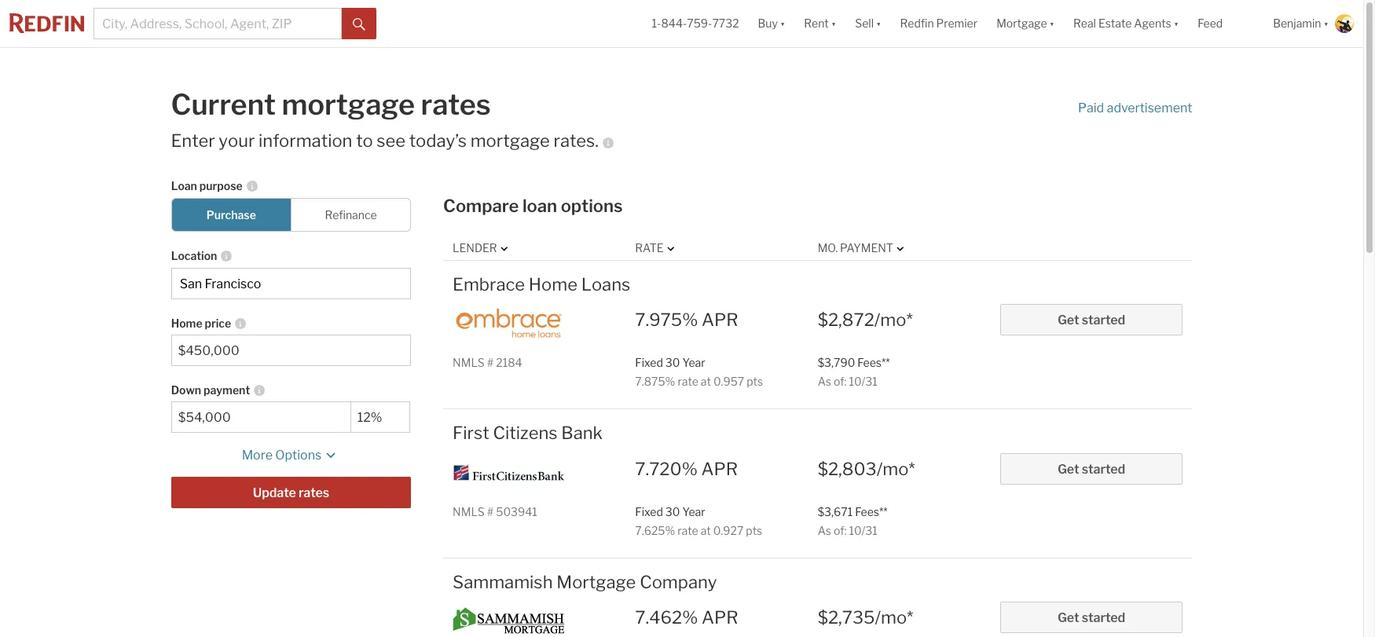 Task type: vqa. For each thing, say whether or not it's contained in the screenshot.
second Chicago, from left
no



Task type: locate. For each thing, give the bounding box(es) containing it.
of:
[[834, 375, 847, 388], [834, 524, 847, 537]]

of: inside $3,790 fees** as of: 10/31
[[834, 375, 847, 388]]

option group containing purchase
[[171, 198, 411, 232]]

fees** for $2,803
[[855, 505, 888, 518]]

mortgage ▾
[[997, 17, 1055, 30]]

1 vertical spatial fixed
[[635, 505, 663, 518]]

1 10/31 from the top
[[849, 375, 878, 388]]

rates right update
[[299, 486, 329, 501]]

home left loans
[[529, 274, 578, 294]]

0 vertical spatial at
[[701, 375, 711, 388]]

▾ inside buy ▾ dropdown button
[[780, 17, 785, 30]]

1 vertical spatial of:
[[834, 524, 847, 537]]

2 30 from the top
[[666, 505, 680, 518]]

bank
[[561, 423, 603, 443]]

3 ▾ from the left
[[876, 17, 881, 30]]

0 vertical spatial as
[[818, 375, 831, 388]]

rate inside fixed 30 year 7.875 % rate at 0.957 pts
[[678, 375, 698, 388]]

information
[[259, 130, 352, 151]]

2 ▾ from the left
[[831, 17, 836, 30]]

first
[[453, 423, 489, 443]]

redfin premier
[[900, 17, 978, 30]]

% left 0.957
[[665, 375, 675, 388]]

0 vertical spatial 10/31
[[849, 375, 878, 388]]

1 vertical spatial started
[[1082, 462, 1125, 477]]

1 vertical spatial apr
[[701, 459, 738, 479]]

real estate agents ▾
[[1074, 17, 1179, 30]]

lender button
[[453, 241, 511, 256]]

# for first
[[487, 505, 494, 518]]

sell ▾ button
[[846, 0, 891, 47]]

down payment text field down down payment element
[[357, 410, 403, 425]]

fixed inside fixed 30 year 7.625 % rate at 0.927 pts
[[635, 505, 663, 518]]

sell ▾
[[855, 17, 881, 30]]

benjamin
[[1273, 17, 1321, 30]]

mortgage ▾ button
[[987, 0, 1064, 47]]

pts inside fixed 30 year 7.875 % rate at 0.957 pts
[[747, 375, 763, 388]]

1 vertical spatial get started button
[[1000, 453, 1183, 484]]

0 horizontal spatial home
[[171, 317, 202, 330]]

at inside fixed 30 year 7.875 % rate at 0.957 pts
[[701, 375, 711, 388]]

0 horizontal spatial mortgage
[[557, 572, 636, 593]]

3 get started from the top
[[1058, 611, 1125, 626]]

at for 7.975
[[701, 375, 711, 388]]

2 get started button from the top
[[1000, 453, 1183, 484]]

payment
[[840, 241, 893, 255]]

2 10/31 from the top
[[849, 524, 878, 537]]

1 horizontal spatial mortgage
[[997, 17, 1047, 30]]

30
[[666, 356, 680, 369], [666, 505, 680, 518]]

0 vertical spatial get
[[1058, 313, 1079, 328]]

rate
[[635, 241, 664, 255]]

2 vertical spatial /mo*
[[875, 608, 914, 628]]

3 started from the top
[[1082, 611, 1125, 626]]

0 vertical spatial /mo*
[[875, 309, 913, 330]]

1 nmls from the top
[[453, 356, 485, 369]]

▾ right agents on the right of page
[[1174, 17, 1179, 30]]

2 get started from the top
[[1058, 462, 1125, 477]]

1 ▾ from the left
[[780, 17, 785, 30]]

2 rate from the top
[[678, 524, 698, 537]]

% down "company"
[[682, 608, 698, 628]]

% up fixed 30 year 7.875 % rate at 0.957 pts
[[682, 309, 698, 330]]

update rates
[[253, 486, 329, 501]]

compare loan options
[[443, 196, 623, 216]]

rent ▾ button
[[804, 0, 836, 47]]

1 get started from the top
[[1058, 313, 1125, 328]]

2 vertical spatial apr
[[702, 608, 738, 628]]

mortgage
[[997, 17, 1047, 30], [557, 572, 636, 593]]

at inside fixed 30 year 7.625 % rate at 0.927 pts
[[701, 524, 711, 537]]

rate
[[678, 375, 698, 388], [678, 524, 698, 537]]

10/31 down $3,671
[[849, 524, 878, 537]]

1 vertical spatial /mo*
[[877, 459, 915, 479]]

get started button
[[1000, 304, 1183, 335], [1000, 453, 1183, 484], [1000, 602, 1183, 634]]

1 vertical spatial get started
[[1058, 462, 1125, 477]]

rate button
[[635, 241, 678, 256]]

2 started from the top
[[1082, 462, 1125, 477]]

benjamin ▾
[[1273, 17, 1329, 30]]

pts right 0.927
[[746, 524, 762, 537]]

get started button for $2,803 /mo*
[[1000, 453, 1183, 484]]

rate right 7.875
[[678, 375, 698, 388]]

10/31 inside $3,790 fees** as of: 10/31
[[849, 375, 878, 388]]

2 year from the top
[[683, 505, 705, 518]]

as
[[818, 375, 831, 388], [818, 524, 831, 537]]

1 # from the top
[[487, 356, 494, 369]]

year inside fixed 30 year 7.875 % rate at 0.957 pts
[[683, 356, 705, 369]]

get started for $2,803 /mo*
[[1058, 462, 1125, 477]]

buy ▾ button
[[758, 0, 785, 47]]

embrace home loans
[[453, 274, 630, 294]]

payment
[[204, 384, 250, 397]]

1 vertical spatial nmls
[[453, 505, 485, 518]]

rates
[[421, 87, 491, 122], [299, 486, 329, 501]]

apr up fixed 30 year 7.625 % rate at 0.927 pts
[[701, 459, 738, 479]]

year down the 7.975 % apr
[[683, 356, 705, 369]]

mortgage left the rates. at left
[[470, 130, 550, 151]]

▾ inside mortgage ▾ dropdown button
[[1050, 17, 1055, 30]]

1 vertical spatial pts
[[746, 524, 762, 537]]

▾ right buy
[[780, 17, 785, 30]]

$3,671 fees** as of: 10/31
[[818, 505, 888, 537]]

3 get started button from the top
[[1000, 602, 1183, 634]]

▾ left 'real'
[[1050, 17, 1055, 30]]

paid advertisement
[[1078, 100, 1193, 115]]

#
[[487, 356, 494, 369], [487, 505, 494, 518]]

1 get started button from the top
[[1000, 304, 1183, 335]]

1 year from the top
[[683, 356, 705, 369]]

at left 0.957
[[701, 375, 711, 388]]

rates up today's
[[421, 87, 491, 122]]

5 ▾ from the left
[[1174, 17, 1179, 30]]

0 vertical spatial #
[[487, 356, 494, 369]]

fees** inside $3,790 fees** as of: 10/31
[[858, 356, 890, 369]]

year down the 7.720 % apr
[[683, 505, 705, 518]]

# left 2184
[[487, 356, 494, 369]]

1 of: from the top
[[834, 375, 847, 388]]

0 vertical spatial home
[[529, 274, 578, 294]]

rates inside button
[[299, 486, 329, 501]]

1 horizontal spatial mortgage
[[470, 130, 550, 151]]

enter
[[171, 130, 215, 151]]

1 as from the top
[[818, 375, 831, 388]]

2 at from the top
[[701, 524, 711, 537]]

nmls # 503941
[[453, 505, 537, 518]]

feed button
[[1188, 0, 1264, 47]]

0 horizontal spatial down payment text field
[[178, 410, 344, 425]]

0 horizontal spatial rates
[[299, 486, 329, 501]]

1 horizontal spatial down payment text field
[[357, 410, 403, 425]]

year
[[683, 356, 705, 369], [683, 505, 705, 518]]

pts right 0.957
[[747, 375, 763, 388]]

10/31 down '$3,790'
[[849, 375, 878, 388]]

pts
[[747, 375, 763, 388], [746, 524, 762, 537]]

0 vertical spatial pts
[[747, 375, 763, 388]]

0 horizontal spatial mortgage
[[282, 87, 415, 122]]

7.875
[[635, 375, 665, 388]]

fixed up 7.625
[[635, 505, 663, 518]]

fixed for 7.720
[[635, 505, 663, 518]]

1 vertical spatial 30
[[666, 505, 680, 518]]

0 vertical spatial rate
[[678, 375, 698, 388]]

1 vertical spatial get
[[1058, 462, 1079, 477]]

loans
[[581, 274, 630, 294]]

7732
[[712, 17, 739, 30]]

apr for 7.462 % apr
[[702, 608, 738, 628]]

home
[[529, 274, 578, 294], [171, 317, 202, 330]]

redfin
[[900, 17, 934, 30]]

# left 503941
[[487, 505, 494, 518]]

1-844-759-7732
[[652, 17, 739, 30]]

pts inside fixed 30 year 7.625 % rate at 0.927 pts
[[746, 524, 762, 537]]

mortgage up 7.462
[[557, 572, 636, 593]]

fixed up 7.875
[[635, 356, 663, 369]]

2 vertical spatial get started button
[[1000, 602, 1183, 634]]

1 30 from the top
[[666, 356, 680, 369]]

apr down "company"
[[702, 608, 738, 628]]

1 fixed from the top
[[635, 356, 663, 369]]

mortgage
[[282, 87, 415, 122], [470, 130, 550, 151]]

fees** right $3,671
[[855, 505, 888, 518]]

30 for 7.720
[[666, 505, 680, 518]]

rate right 7.625
[[678, 524, 698, 537]]

% for 7.975
[[682, 309, 698, 330]]

of: down $3,671
[[834, 524, 847, 537]]

nmls left 503941
[[453, 505, 485, 518]]

option group
[[171, 198, 411, 232]]

1 vertical spatial at
[[701, 524, 711, 537]]

apr up fixed 30 year 7.875 % rate at 0.957 pts
[[702, 309, 738, 330]]

State, City, County, ZIP search field
[[171, 268, 411, 300]]

$2,872 /mo*
[[818, 309, 913, 330]]

0 vertical spatial mortgage
[[282, 87, 415, 122]]

% up "company"
[[665, 524, 675, 537]]

2 vertical spatial get
[[1058, 611, 1079, 626]]

at
[[701, 375, 711, 388], [701, 524, 711, 537]]

# for embrace
[[487, 356, 494, 369]]

mo.
[[818, 241, 838, 255]]

1 vertical spatial #
[[487, 505, 494, 518]]

apr for 7.720 % apr
[[701, 459, 738, 479]]

4 ▾ from the left
[[1050, 17, 1055, 30]]

▾ inside sell ▾ dropdown button
[[876, 17, 881, 30]]

$2,735
[[818, 608, 875, 628]]

Home price text field
[[178, 344, 404, 359]]

1 vertical spatial 10/31
[[849, 524, 878, 537]]

fees** for $2,872
[[858, 356, 890, 369]]

nmls # 2184
[[453, 356, 522, 369]]

purchase
[[207, 208, 256, 222]]

2 vertical spatial get started
[[1058, 611, 1125, 626]]

1 vertical spatial year
[[683, 505, 705, 518]]

1 vertical spatial rates
[[299, 486, 329, 501]]

price
[[205, 317, 231, 330]]

Down payment text field
[[178, 410, 344, 425], [357, 410, 403, 425]]

of: inside $3,671 fees** as of: 10/31
[[834, 524, 847, 537]]

fees** right '$3,790'
[[858, 356, 890, 369]]

2 of: from the top
[[834, 524, 847, 537]]

10/31 inside $3,671 fees** as of: 10/31
[[849, 524, 878, 537]]

1 get from the top
[[1058, 313, 1079, 328]]

fixed
[[635, 356, 663, 369], [635, 505, 663, 518]]

nmls left 2184
[[453, 356, 485, 369]]

2 get from the top
[[1058, 462, 1079, 477]]

0 vertical spatial apr
[[702, 309, 738, 330]]

update rates button
[[171, 477, 411, 509]]

0 vertical spatial fixed
[[635, 356, 663, 369]]

▾ right sell
[[876, 17, 881, 30]]

current
[[171, 87, 276, 122]]

2 # from the top
[[487, 505, 494, 518]]

fees** inside $3,671 fees** as of: 10/31
[[855, 505, 888, 518]]

fixed 30 year 7.625 % rate at 0.927 pts
[[635, 505, 762, 537]]

30 down the 7.720 % apr
[[666, 505, 680, 518]]

of: down '$3,790'
[[834, 375, 847, 388]]

year for 7.720
[[683, 505, 705, 518]]

▾ inside rent ▾ dropdown button
[[831, 17, 836, 30]]

1 started from the top
[[1082, 313, 1125, 328]]

paid
[[1078, 100, 1104, 115]]

0 vertical spatial year
[[683, 356, 705, 369]]

0 vertical spatial 30
[[666, 356, 680, 369]]

fixed for 7.975
[[635, 356, 663, 369]]

0 vertical spatial fees**
[[858, 356, 890, 369]]

2 vertical spatial started
[[1082, 611, 1125, 626]]

0 vertical spatial mortgage
[[997, 17, 1047, 30]]

at left 0.927
[[701, 524, 711, 537]]

as down $3,671
[[818, 524, 831, 537]]

1 vertical spatial mortgage
[[557, 572, 636, 593]]

/mo* for $2,872
[[875, 309, 913, 330]]

▾ left user photo
[[1324, 17, 1329, 30]]

%
[[682, 309, 698, 330], [665, 375, 675, 388], [682, 459, 698, 479], [665, 524, 675, 537], [682, 608, 698, 628]]

as inside $3,790 fees** as of: 10/31
[[818, 375, 831, 388]]

as inside $3,671 fees** as of: 10/31
[[818, 524, 831, 537]]

30 inside fixed 30 year 7.625 % rate at 0.927 pts
[[666, 505, 680, 518]]

2 fixed from the top
[[635, 505, 663, 518]]

started
[[1082, 313, 1125, 328], [1082, 462, 1125, 477], [1082, 611, 1125, 626]]

year for 7.975
[[683, 356, 705, 369]]

mortgage left 'real'
[[997, 17, 1047, 30]]

as for $2,803
[[818, 524, 831, 537]]

1 at from the top
[[701, 375, 711, 388]]

0 vertical spatial of:
[[834, 375, 847, 388]]

0 vertical spatial get started button
[[1000, 304, 1183, 335]]

mortgage up to
[[282, 87, 415, 122]]

year inside fixed 30 year 7.625 % rate at 0.927 pts
[[683, 505, 705, 518]]

10/31
[[849, 375, 878, 388], [849, 524, 878, 537]]

1 vertical spatial rate
[[678, 524, 698, 537]]

buy ▾ button
[[749, 0, 795, 47]]

1 rate from the top
[[678, 375, 698, 388]]

7.625
[[635, 524, 665, 537]]

pts for 7.975 % apr
[[747, 375, 763, 388]]

▾ for rent ▾
[[831, 17, 836, 30]]

1 vertical spatial as
[[818, 524, 831, 537]]

0 vertical spatial get started
[[1058, 313, 1125, 328]]

6 ▾ from the left
[[1324, 17, 1329, 30]]

% for 7.720
[[682, 459, 698, 479]]

pts for 7.720 % apr
[[746, 524, 762, 537]]

30 inside fixed 30 year 7.875 % rate at 0.957 pts
[[666, 356, 680, 369]]

/mo* for $2,735
[[875, 608, 914, 628]]

down payment text field up the more
[[178, 410, 344, 425]]

home left price
[[171, 317, 202, 330]]

fixed inside fixed 30 year 7.875 % rate at 0.957 pts
[[635, 356, 663, 369]]

30 down the 7.975 % apr
[[666, 356, 680, 369]]

% up fixed 30 year 7.625 % rate at 0.927 pts
[[682, 459, 698, 479]]

3 get from the top
[[1058, 611, 1079, 626]]

0 vertical spatial rates
[[421, 87, 491, 122]]

get for $2,872 /mo*
[[1058, 313, 1079, 328]]

1 vertical spatial mortgage
[[470, 130, 550, 151]]

0 vertical spatial started
[[1082, 313, 1125, 328]]

0 vertical spatial nmls
[[453, 356, 485, 369]]

2 nmls from the top
[[453, 505, 485, 518]]

1 vertical spatial fees**
[[855, 505, 888, 518]]

rate inside fixed 30 year 7.625 % rate at 0.927 pts
[[678, 524, 698, 537]]

10/31 for $2,803
[[849, 524, 878, 537]]

▾ right rent
[[831, 17, 836, 30]]

1 vertical spatial home
[[171, 317, 202, 330]]

2 as from the top
[[818, 524, 831, 537]]

as down '$3,790'
[[818, 375, 831, 388]]

sell
[[855, 17, 874, 30]]



Task type: describe. For each thing, give the bounding box(es) containing it.
paid advertisement button
[[1078, 99, 1193, 117]]

0.927
[[713, 524, 744, 537]]

started for $2,872 /mo*
[[1082, 313, 1125, 328]]

1 horizontal spatial home
[[529, 274, 578, 294]]

% inside fixed 30 year 7.875 % rate at 0.957 pts
[[665, 375, 675, 388]]

rent ▾ button
[[795, 0, 846, 47]]

compare
[[443, 196, 519, 216]]

buy
[[758, 17, 778, 30]]

2184
[[496, 356, 522, 369]]

0.957
[[713, 375, 744, 388]]

estate
[[1099, 17, 1132, 30]]

down payment element
[[350, 374, 402, 402]]

▾ for buy ▾
[[780, 17, 785, 30]]

nmls for first citizens bank
[[453, 505, 485, 518]]

real estate agents ▾ link
[[1074, 0, 1179, 47]]

mo. payment
[[818, 241, 893, 255]]

options
[[275, 448, 322, 463]]

your
[[219, 130, 255, 151]]

update
[[253, 486, 296, 501]]

1 down payment text field from the left
[[178, 410, 344, 425]]

at for 7.720
[[701, 524, 711, 537]]

$2,735 /mo*
[[818, 608, 914, 628]]

advertisement
[[1107, 100, 1193, 115]]

rate for 7.720
[[678, 524, 698, 537]]

7.720 % apr
[[635, 459, 738, 479]]

759-
[[687, 17, 712, 30]]

buy ▾
[[758, 17, 785, 30]]

rent
[[804, 17, 829, 30]]

City, Address, School, Agent, ZIP search field
[[94, 8, 342, 39]]

get started for $2,872 /mo*
[[1058, 313, 1125, 328]]

$3,790
[[818, 356, 855, 369]]

apr for 7.975 % apr
[[702, 309, 738, 330]]

enter your information to see today's mortgage rates.
[[171, 130, 599, 151]]

today's
[[409, 130, 467, 151]]

options
[[561, 196, 623, 216]]

503941
[[496, 505, 537, 518]]

company
[[640, 572, 717, 593]]

down
[[171, 384, 201, 397]]

mortgage inside mortgage ▾ dropdown button
[[997, 17, 1047, 30]]

$3,790 fees** as of: 10/31
[[818, 356, 890, 388]]

fixed 30 year 7.875 % rate at 0.957 pts
[[635, 356, 763, 388]]

rent ▾
[[804, 17, 836, 30]]

get started button for $2,872 /mo*
[[1000, 304, 1183, 335]]

rates.
[[554, 130, 599, 151]]

more
[[242, 448, 273, 463]]

see
[[377, 130, 406, 151]]

▾ for benjamin ▾
[[1324, 17, 1329, 30]]

rate for 7.975
[[678, 375, 698, 388]]

get for $2,803 /mo*
[[1058, 462, 1079, 477]]

sammamish
[[453, 572, 553, 593]]

Purchase radio
[[171, 198, 292, 232]]

location
[[171, 249, 217, 263]]

of: for $2,803
[[834, 524, 847, 537]]

redfin premier button
[[891, 0, 987, 47]]

1-844-759-7732 link
[[652, 17, 739, 30]]

7.975 % apr
[[635, 309, 738, 330]]

$2,872
[[818, 309, 875, 330]]

current mortgage rates
[[171, 87, 491, 122]]

submit search image
[[353, 18, 365, 30]]

citizens
[[493, 423, 558, 443]]

refinance
[[325, 208, 377, 222]]

loan
[[171, 179, 197, 193]]

$2,803
[[818, 459, 877, 479]]

7.720
[[635, 459, 682, 479]]

loan
[[523, 196, 557, 216]]

Refinance radio
[[291, 198, 411, 232]]

of: for $2,872
[[834, 375, 847, 388]]

▾ inside real estate agents ▾ link
[[1174, 17, 1179, 30]]

sell ▾ button
[[855, 0, 881, 47]]

started for $2,803 /mo*
[[1082, 462, 1125, 477]]

premier
[[936, 17, 978, 30]]

real estate agents ▾ button
[[1064, 0, 1188, 47]]

to
[[356, 130, 373, 151]]

% for 7.462
[[682, 608, 698, 628]]

embrace
[[453, 274, 525, 294]]

% inside fixed 30 year 7.625 % rate at 0.927 pts
[[665, 524, 675, 537]]

1 horizontal spatial rates
[[421, 87, 491, 122]]

purpose
[[199, 179, 243, 193]]

7.975
[[635, 309, 682, 330]]

loan purpose
[[171, 179, 243, 193]]

user photo image
[[1335, 14, 1354, 33]]

1-
[[652, 17, 661, 30]]

10/31 for $2,872
[[849, 375, 878, 388]]

844-
[[661, 17, 687, 30]]

as for $2,872
[[818, 375, 831, 388]]

real
[[1074, 17, 1096, 30]]

2 down payment text field from the left
[[357, 410, 403, 425]]

nmls for embrace home loans
[[453, 356, 485, 369]]

7.462 % apr
[[635, 608, 738, 628]]

down payment
[[171, 384, 250, 397]]

$2,803 /mo*
[[818, 459, 915, 479]]

mo. payment button
[[818, 241, 908, 256]]

mortgage ▾ button
[[997, 0, 1055, 47]]

30 for 7.975
[[666, 356, 680, 369]]

/mo* for $2,803
[[877, 459, 915, 479]]

7.462
[[635, 608, 682, 628]]

first citizens bank
[[453, 423, 603, 443]]

▾ for mortgage ▾
[[1050, 17, 1055, 30]]

▾ for sell ▾
[[876, 17, 881, 30]]

home price
[[171, 317, 231, 330]]



